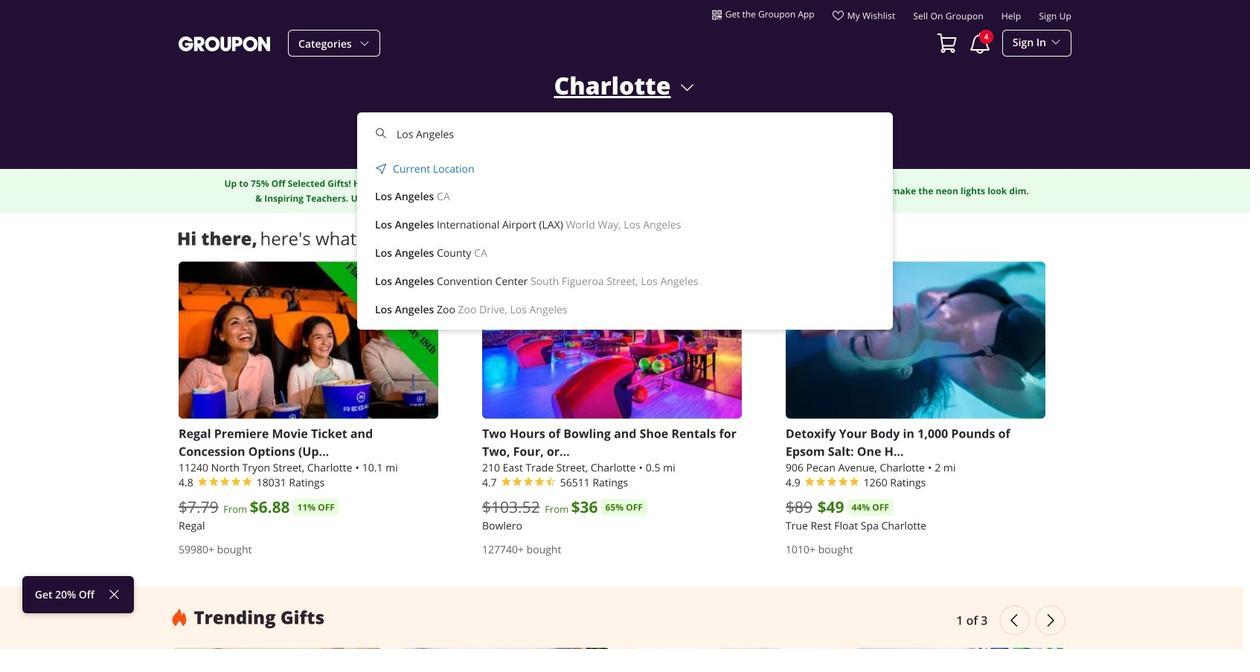 Task type: vqa. For each thing, say whether or not it's contained in the screenshot.
Search Groupon search field
yes



Task type: describe. For each thing, give the bounding box(es) containing it.
groupon image
[[179, 35, 270, 52]]

Search Groupon search field
[[357, 114, 893, 145]]

Charlotte search field
[[366, 118, 884, 150]]



Task type: locate. For each thing, give the bounding box(es) containing it.
Search Groupon search field
[[357, 72, 902, 330]]

4 unread items element
[[979, 30, 994, 44]]



